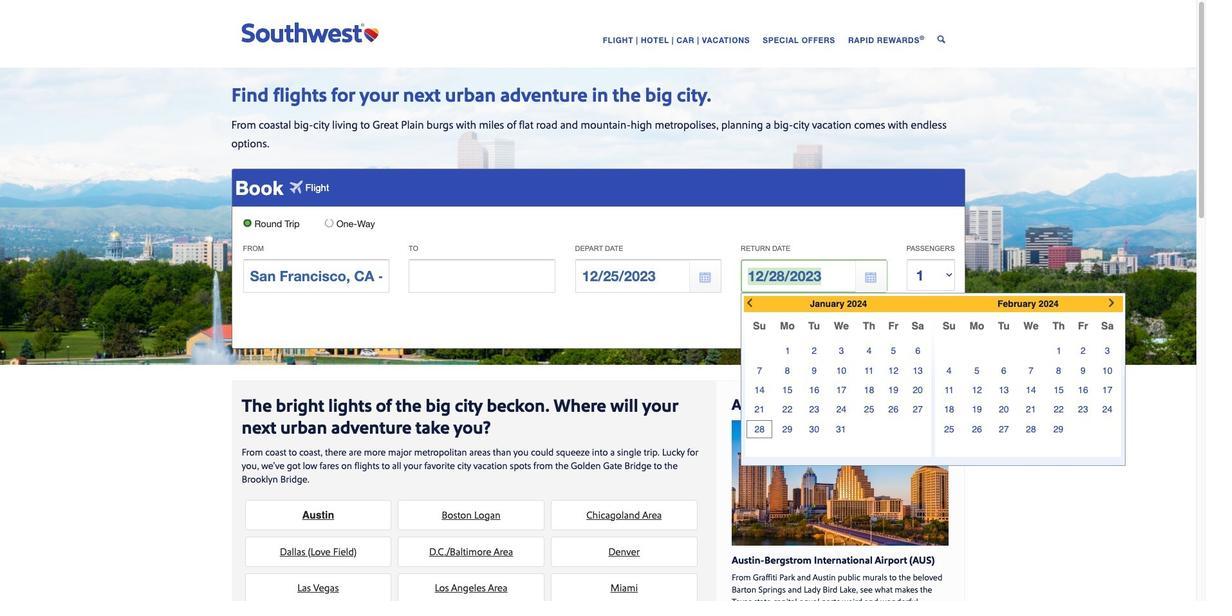 Task type: vqa. For each thing, say whether or not it's contained in the screenshot.
left To icon
no



Task type: locate. For each thing, give the bounding box(es) containing it.
None text field
[[243, 260, 390, 293], [409, 260, 555, 293], [741, 260, 888, 293], [243, 260, 390, 293], [409, 260, 555, 293], [741, 260, 888, 293]]

navigation
[[496, 31, 946, 47]]

southwest image
[[241, 21, 385, 43]]

previous month image
[[748, 299, 753, 307]]

main content
[[0, 365, 1197, 601]]

None radio
[[243, 219, 251, 227], [325, 219, 333, 227], [243, 219, 251, 227], [325, 219, 333, 227]]

form
[[228, 168, 966, 350]]

None text field
[[575, 260, 722, 293]]



Task type: describe. For each thing, give the bounding box(es) containing it.
search image
[[938, 35, 946, 43]]

next month image
[[1110, 299, 1120, 307]]

downtown austin texas featuring skyline view of buildings. image
[[732, 421, 950, 546]]



